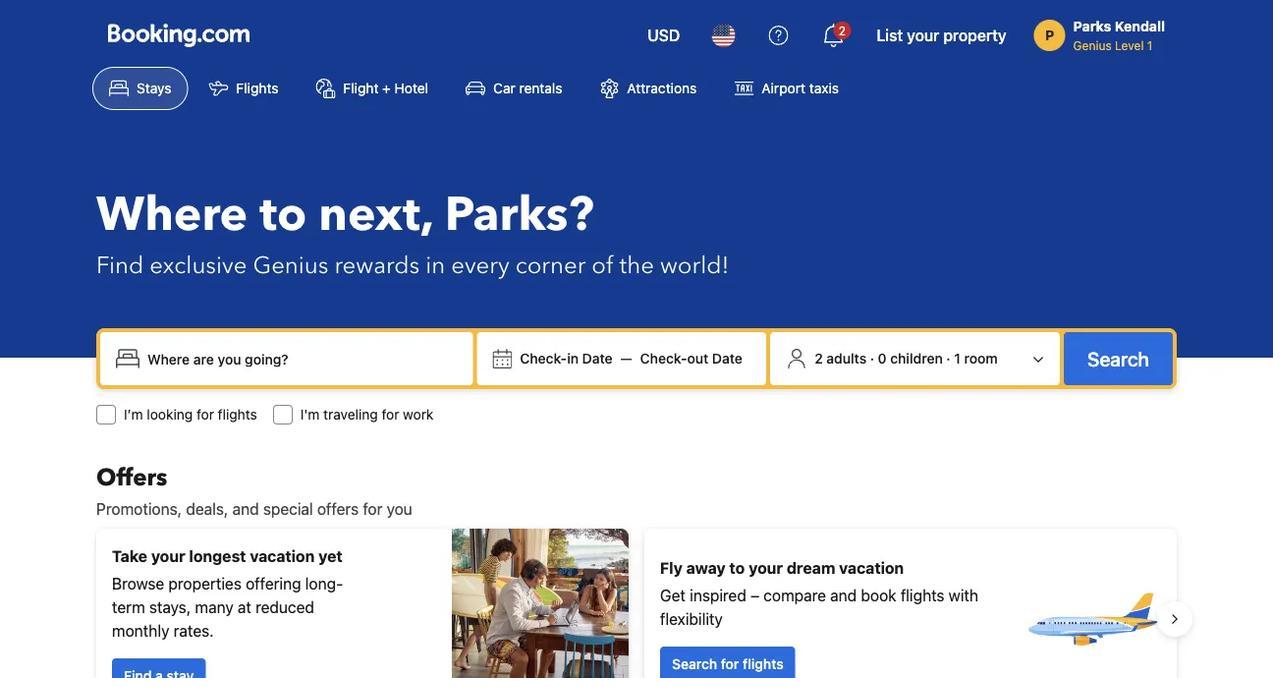 Task type: locate. For each thing, give the bounding box(es) containing it.
—
[[621, 350, 633, 367]]

2
[[839, 24, 846, 37], [815, 350, 823, 367]]

parks?
[[445, 183, 594, 247]]

rewards
[[335, 249, 420, 282]]

in left every
[[426, 249, 445, 282]]

0 horizontal spatial your
[[151, 547, 185, 566]]

your account menu parks kendall genius level 1 element
[[1034, 9, 1173, 54]]

inspired
[[690, 586, 747, 605]]

check-out date button
[[633, 341, 751, 376]]

to left next,
[[260, 183, 307, 247]]

1 horizontal spatial 2
[[839, 24, 846, 37]]

long-
[[305, 574, 343, 593]]

your inside fly away to your dream vacation get inspired – compare and book flights with flexibility
[[749, 559, 783, 577]]

0 vertical spatial in
[[426, 249, 445, 282]]

0 vertical spatial 1
[[1148, 38, 1153, 52]]

offers
[[317, 500, 359, 518]]

your up –
[[749, 559, 783, 577]]

date left —
[[582, 350, 613, 367]]

–
[[751, 586, 760, 605]]

to
[[260, 183, 307, 247], [730, 559, 745, 577]]

0 vertical spatial search
[[1088, 347, 1150, 370]]

0 horizontal spatial check-
[[520, 350, 567, 367]]

for right the looking
[[197, 406, 214, 423]]

1 horizontal spatial check-
[[640, 350, 687, 367]]

0 vertical spatial and
[[232, 500, 259, 518]]

1 horizontal spatial ·
[[947, 350, 951, 367]]

offering
[[246, 574, 301, 593]]

and inside fly away to your dream vacation get inspired – compare and book flights with flexibility
[[831, 586, 857, 605]]

2 inside button
[[815, 350, 823, 367]]

for left you on the bottom of the page
[[363, 500, 383, 518]]

term
[[112, 598, 145, 617]]

region containing take your longest vacation yet
[[81, 521, 1193, 678]]

in
[[426, 249, 445, 282], [567, 350, 579, 367]]

hotel
[[395, 80, 429, 96]]

1
[[1148, 38, 1153, 52], [954, 350, 961, 367]]

1 date from the left
[[582, 350, 613, 367]]

take your longest vacation yet browse properties offering long- term stays, many at reduced monthly rates.
[[112, 547, 343, 640]]

search for flights
[[672, 656, 784, 672]]

flights down –
[[743, 656, 784, 672]]

vacation inside fly away to your dream vacation get inspired – compare and book flights with flexibility
[[839, 559, 904, 577]]

with
[[949, 586, 979, 605]]

you
[[387, 500, 413, 518]]

stays,
[[149, 598, 191, 617]]

flight + hotel link
[[299, 67, 445, 110]]

vacation up offering
[[250, 547, 315, 566]]

0 vertical spatial to
[[260, 183, 307, 247]]

and right deals,
[[232, 500, 259, 518]]

flights
[[218, 406, 257, 423], [901, 586, 945, 605], [743, 656, 784, 672]]

1 horizontal spatial flights
[[743, 656, 784, 672]]

1 vertical spatial to
[[730, 559, 745, 577]]

world!
[[660, 249, 730, 282]]

1 horizontal spatial search
[[1088, 347, 1150, 370]]

flights left with
[[901, 586, 945, 605]]

next,
[[319, 183, 433, 247]]

and inside offers promotions, deals, and special offers for you
[[232, 500, 259, 518]]

take your longest vacation yet image
[[452, 529, 629, 678]]

and
[[232, 500, 259, 518], [831, 586, 857, 605]]

your inside take your longest vacation yet browse properties offering long- term stays, many at reduced monthly rates.
[[151, 547, 185, 566]]

1 right level
[[1148, 38, 1153, 52]]

booking.com image
[[108, 24, 250, 47]]

2 for 2
[[839, 24, 846, 37]]

2 horizontal spatial flights
[[901, 586, 945, 605]]

compare
[[764, 586, 826, 605]]

1 vertical spatial and
[[831, 586, 857, 605]]

1 vertical spatial 1
[[954, 350, 961, 367]]

1 vertical spatial search
[[672, 656, 718, 672]]

to right "away" on the right bottom of the page
[[730, 559, 745, 577]]

1 horizontal spatial date
[[712, 350, 743, 367]]

check- right —
[[640, 350, 687, 367]]

1 vertical spatial in
[[567, 350, 579, 367]]

genius left rewards
[[253, 249, 329, 282]]

1 · from the left
[[870, 350, 875, 367]]

2 date from the left
[[712, 350, 743, 367]]

your right the list
[[907, 26, 940, 45]]

· right children
[[947, 350, 951, 367]]

2 left adults
[[815, 350, 823, 367]]

check-in date button
[[512, 341, 621, 376]]

check-in date — check-out date
[[520, 350, 743, 367]]

2 for 2 adults · 0 children · 1 room
[[815, 350, 823, 367]]

at
[[238, 598, 251, 617]]

flights right the looking
[[218, 406, 257, 423]]

to inside fly away to your dream vacation get inspired – compare and book flights with flexibility
[[730, 559, 745, 577]]

date
[[582, 350, 613, 367], [712, 350, 743, 367]]

1 horizontal spatial and
[[831, 586, 857, 605]]

list your property
[[877, 26, 1007, 45]]

airport
[[762, 80, 806, 96]]

away
[[687, 559, 726, 577]]

for
[[197, 406, 214, 423], [382, 406, 399, 423], [363, 500, 383, 518], [721, 656, 739, 672]]

in left —
[[567, 350, 579, 367]]

1 horizontal spatial to
[[730, 559, 745, 577]]

book
[[861, 586, 897, 605]]

special
[[263, 500, 313, 518]]

fly away to your dream vacation image
[[1024, 550, 1162, 678]]

search
[[1088, 347, 1150, 370], [672, 656, 718, 672]]

level
[[1115, 38, 1144, 52]]

and left book at the bottom
[[831, 586, 857, 605]]

search inside button
[[1088, 347, 1150, 370]]

0 horizontal spatial genius
[[253, 249, 329, 282]]

0 horizontal spatial 2
[[815, 350, 823, 367]]

vacation up book at the bottom
[[839, 559, 904, 577]]

flexibility
[[660, 610, 723, 628]]

1 vertical spatial 2
[[815, 350, 823, 367]]

0 horizontal spatial and
[[232, 500, 259, 518]]

1 horizontal spatial genius
[[1074, 38, 1112, 52]]

where
[[96, 183, 248, 247]]

in inside where to next, parks? find exclusive genius rewards in every corner of the world!
[[426, 249, 445, 282]]

0 vertical spatial 2
[[839, 24, 846, 37]]

· left 0 at the right bottom of the page
[[870, 350, 875, 367]]

the
[[620, 249, 654, 282]]

exclusive
[[150, 249, 247, 282]]

2 horizontal spatial your
[[907, 26, 940, 45]]

0 horizontal spatial flights
[[218, 406, 257, 423]]

0 horizontal spatial date
[[582, 350, 613, 367]]

0 vertical spatial genius
[[1074, 38, 1112, 52]]

1 vertical spatial flights
[[901, 586, 945, 605]]

2 inside "dropdown button"
[[839, 24, 846, 37]]

genius down parks
[[1074, 38, 1112, 52]]

0 horizontal spatial vacation
[[250, 547, 315, 566]]

0 horizontal spatial to
[[260, 183, 307, 247]]

1 horizontal spatial your
[[749, 559, 783, 577]]

2 button
[[810, 12, 857, 59]]

flights inside fly away to your dream vacation get inspired – compare and book flights with flexibility
[[901, 586, 945, 605]]

0 horizontal spatial search
[[672, 656, 718, 672]]

date right 'out'
[[712, 350, 743, 367]]

1 vertical spatial genius
[[253, 249, 329, 282]]

room
[[965, 350, 998, 367]]

genius
[[1074, 38, 1112, 52], [253, 249, 329, 282]]

check- left —
[[520, 350, 567, 367]]

offers promotions, deals, and special offers for you
[[96, 461, 413, 518]]

1 horizontal spatial vacation
[[839, 559, 904, 577]]

for inside offers promotions, deals, and special offers for you
[[363, 500, 383, 518]]

region
[[81, 521, 1193, 678]]

1 left room
[[954, 350, 961, 367]]

your right take
[[151, 547, 185, 566]]

2 adults · 0 children · 1 room button
[[778, 340, 1052, 377]]

i'm
[[124, 406, 143, 423]]

1 horizontal spatial 1
[[1148, 38, 1153, 52]]

0
[[878, 350, 887, 367]]

0 horizontal spatial ·
[[870, 350, 875, 367]]

0 horizontal spatial in
[[426, 249, 445, 282]]

0 horizontal spatial 1
[[954, 350, 961, 367]]

yet
[[319, 547, 343, 566]]

2 adults · 0 children · 1 room
[[815, 350, 998, 367]]

search inside region
[[672, 656, 718, 672]]

i'm traveling for work
[[300, 406, 434, 423]]

2 left the list
[[839, 24, 846, 37]]



Task type: vqa. For each thing, say whether or not it's contained in the screenshot.
We
no



Task type: describe. For each thing, give the bounding box(es) containing it.
attractions
[[627, 80, 697, 96]]

where to next, parks? find exclusive genius rewards in every corner of the world!
[[96, 183, 730, 282]]

parks kendall genius level 1
[[1074, 18, 1165, 52]]

flight
[[343, 80, 379, 96]]

airport taxis
[[762, 80, 839, 96]]

property
[[944, 26, 1007, 45]]

flight + hotel
[[343, 80, 429, 96]]

fly away to your dream vacation get inspired – compare and book flights with flexibility
[[660, 559, 979, 628]]

i'm looking for flights
[[124, 406, 257, 423]]

p
[[1046, 27, 1055, 43]]

deals,
[[186, 500, 228, 518]]

attractions link
[[583, 67, 714, 110]]

0 vertical spatial flights
[[218, 406, 257, 423]]

for down flexibility on the right bottom
[[721, 656, 739, 672]]

list your property link
[[865, 12, 1019, 59]]

corner
[[516, 249, 586, 282]]

looking
[[147, 406, 193, 423]]

search for search for flights
[[672, 656, 718, 672]]

out
[[687, 350, 709, 367]]

flights link
[[192, 67, 295, 110]]

car
[[493, 80, 516, 96]]

traveling
[[323, 406, 378, 423]]

longest
[[189, 547, 246, 566]]

for left work
[[382, 406, 399, 423]]

usd button
[[636, 12, 692, 59]]

2 check- from the left
[[640, 350, 687, 367]]

car rentals
[[493, 80, 563, 96]]

2 · from the left
[[947, 350, 951, 367]]

offers
[[96, 461, 167, 494]]

dream
[[787, 559, 836, 577]]

1 inside button
[[954, 350, 961, 367]]

rates.
[[174, 622, 214, 640]]

search for flights link
[[660, 647, 796, 678]]

children
[[891, 350, 943, 367]]

search for search
[[1088, 347, 1150, 370]]

find
[[96, 249, 144, 282]]

list
[[877, 26, 903, 45]]

1 check- from the left
[[520, 350, 567, 367]]

your for take
[[151, 547, 185, 566]]

i'm
[[300, 406, 320, 423]]

parks
[[1074, 18, 1112, 34]]

rentals
[[519, 80, 563, 96]]

monthly
[[112, 622, 169, 640]]

browse
[[112, 574, 164, 593]]

stays link
[[92, 67, 188, 110]]

promotions,
[[96, 500, 182, 518]]

taxis
[[810, 80, 839, 96]]

car rentals link
[[449, 67, 579, 110]]

many
[[195, 598, 234, 617]]

stays
[[137, 80, 171, 96]]

adults
[[827, 350, 867, 367]]

+
[[382, 80, 391, 96]]

usd
[[648, 26, 680, 45]]

every
[[451, 249, 510, 282]]

get
[[660, 586, 686, 605]]

kendall
[[1115, 18, 1165, 34]]

reduced
[[256, 598, 314, 617]]

Where are you going? field
[[140, 341, 465, 376]]

properties
[[169, 574, 242, 593]]

1 inside parks kendall genius level 1
[[1148, 38, 1153, 52]]

airport taxis link
[[718, 67, 856, 110]]

genius inside parks kendall genius level 1
[[1074, 38, 1112, 52]]

fly
[[660, 559, 683, 577]]

1 horizontal spatial in
[[567, 350, 579, 367]]

2 vertical spatial flights
[[743, 656, 784, 672]]

genius inside where to next, parks? find exclusive genius rewards in every corner of the world!
[[253, 249, 329, 282]]

work
[[403, 406, 434, 423]]

of
[[592, 249, 614, 282]]

search button
[[1064, 332, 1173, 385]]

your for list
[[907, 26, 940, 45]]

flights
[[236, 80, 279, 96]]

vacation inside take your longest vacation yet browse properties offering long- term stays, many at reduced monthly rates.
[[250, 547, 315, 566]]

take
[[112, 547, 147, 566]]

to inside where to next, parks? find exclusive genius rewards in every corner of the world!
[[260, 183, 307, 247]]



